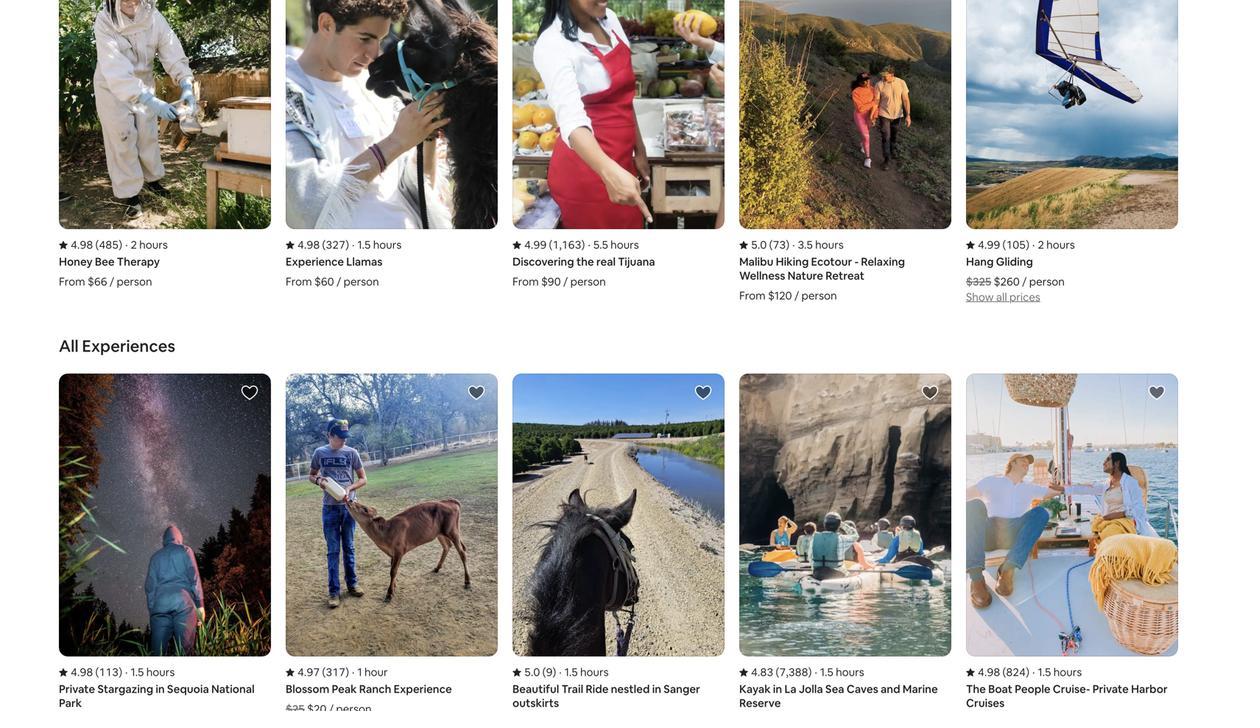 Task type: vqa. For each thing, say whether or not it's contained in the screenshot.
PRIVATE inside the the boat people cruise- private harbor cruises
yes



Task type: describe. For each thing, give the bounding box(es) containing it.
blossom
[[286, 682, 330, 696]]

malibu hiking ecotour - relaxing wellness nature retreat group
[[740, 0, 952, 303]]

from inside discovering the real tijuana from $90 / person
[[513, 274, 539, 289]]

prices
[[1010, 290, 1041, 304]]

$325
[[967, 274, 992, 289]]

private stargazing in sequoia national park
[[59, 682, 255, 710]]

2 for 4.98 (485)
[[131, 238, 137, 252]]

discovering
[[513, 255, 574, 269]]

stargazing
[[98, 682, 153, 696]]

4.99 out of 5 average rating,  105 reviews image
[[967, 238, 1030, 252]]

4.98 (113)
[[71, 665, 122, 679]]

person inside experience llamas from $60 / person
[[344, 274, 379, 289]]

add to wishlist image for and
[[922, 384, 939, 402]]

person inside discovering the real tijuana from $90 / person
[[571, 274, 606, 289]]

marine
[[903, 682, 938, 696]]

blossom peak ranch experience group
[[286, 374, 498, 711]]

add to wishlist image
[[241, 384, 259, 402]]

2 for 4.99 (105)
[[1038, 238, 1045, 252]]

4.99 for 4.99 (1,163)
[[525, 238, 547, 252]]

honey bee therapy group
[[59, 0, 271, 289]]

4.98 (824)
[[978, 665, 1030, 679]]

sequoia
[[167, 682, 209, 696]]

and
[[881, 682, 901, 696]]

real
[[597, 255, 616, 269]]

experience inside experience llamas from $60 / person
[[286, 255, 344, 269]]

5.0 for 5.0 (73)
[[752, 238, 767, 252]]

show
[[967, 290, 994, 304]]

from inside malibu hiking ecotour - relaxing wellness nature retreat from $120 / person
[[740, 288, 766, 303]]

gliding
[[997, 255, 1034, 269]]

malibu hiking ecotour - relaxing wellness nature retreat from $120 / person
[[740, 255, 906, 303]]

llamas
[[347, 255, 383, 269]]

caves
[[847, 682, 879, 696]]

beautiful trail ride nestled in sanger outskirts group
[[513, 374, 725, 711]]

private inside private stargazing in sequoia national park
[[59, 682, 95, 696]]

la
[[785, 682, 797, 696]]

· 1.5 hours for 4.98 (327)
[[352, 238, 402, 252]]

· 1.5 hours for 4.98 (824)
[[1033, 665, 1083, 679]]

· for 4.99 (1,163)
[[588, 238, 591, 252]]

in inside kayak in la jolla sea caves and marine reserve
[[774, 682, 783, 696]]

hours for 4.98 (824)
[[1054, 665, 1083, 679]]

the
[[577, 255, 594, 269]]

· for 4.98 (327)
[[352, 238, 355, 252]]

5.0 (73)
[[752, 238, 790, 252]]

(9)
[[543, 665, 556, 679]]

· 3.5 hours
[[793, 238, 844, 252]]

4.98 out of 5 average rating,  327 reviews image
[[286, 238, 349, 252]]

(1,163)
[[549, 238, 585, 252]]

honey bee therapy from $66 / person
[[59, 255, 160, 289]]

trail
[[562, 682, 584, 696]]

cruises
[[967, 696, 1005, 710]]

sanger
[[664, 682, 701, 696]]

hours for 4.99 (1,163)
[[611, 238, 639, 252]]

/ inside discovering the real tijuana from $90 / person
[[564, 274, 568, 289]]

(113)
[[95, 665, 122, 679]]

(105)
[[1003, 238, 1030, 252]]

person inside hang gliding $325 $260 / person show all prices
[[1030, 274, 1065, 289]]

4.98 (485)
[[71, 238, 122, 252]]

experience llamas from $60 / person
[[286, 255, 383, 289]]

· for 5.0 (73)
[[793, 238, 795, 252]]

experience llamas group
[[286, 0, 498, 289]]

bee
[[95, 255, 115, 269]]

4.83
[[752, 665, 774, 679]]

park
[[59, 696, 82, 710]]

(317)
[[322, 665, 349, 679]]

· 1.5 hours for 4.83 (7,388)
[[815, 665, 865, 679]]

person inside honey bee therapy from $66 / person
[[117, 274, 152, 289]]

$60
[[315, 274, 334, 289]]

outskirts
[[513, 696, 559, 710]]

nestled
[[611, 682, 650, 696]]

4.98 for 4.98 (485)
[[71, 238, 93, 252]]

4.97 (317)
[[298, 665, 349, 679]]

1
[[358, 665, 362, 679]]

sea
[[826, 682, 845, 696]]

the boat people cruise- private harbor cruises
[[967, 682, 1168, 710]]

relaxing
[[862, 255, 906, 269]]

(824)
[[1003, 665, 1030, 679]]

· 1.5 hours for 5.0 (9)
[[559, 665, 609, 679]]

/ inside honey bee therapy from $66 / person
[[110, 274, 114, 289]]

1.5 for 4.98 (824)
[[1038, 665, 1052, 679]]

kayak in la jolla sea caves and marine reserve
[[740, 682, 938, 710]]

· for 4.98 (485)
[[125, 238, 128, 252]]

4.99 (1,163)
[[525, 238, 585, 252]]

retreat
[[826, 269, 865, 283]]



Task type: locate. For each thing, give the bounding box(es) containing it.
1 vertical spatial 5.0
[[525, 665, 540, 679]]

4.98 (327)
[[298, 238, 349, 252]]

1 horizontal spatial 2
[[1038, 238, 1045, 252]]

· up stargazing
[[125, 665, 128, 679]]

from left $60
[[286, 274, 312, 289]]

0 horizontal spatial 5.0
[[525, 665, 540, 679]]

5.0 inside beautiful trail ride nestled in sanger outskirts group
[[525, 665, 540, 679]]

hang gliding $325 $260 / person show all prices
[[967, 255, 1065, 304]]

/ inside hang gliding $325 $260 / person show all prices
[[1023, 274, 1027, 289]]

ecotour
[[812, 255, 853, 269]]

person
[[117, 274, 152, 289], [344, 274, 379, 289], [571, 274, 606, 289], [1030, 274, 1065, 289], [802, 288, 837, 303]]

the
[[967, 682, 986, 696]]

wellness
[[740, 269, 786, 283]]

· inside beautiful trail ride nestled in sanger outskirts group
[[559, 665, 562, 679]]

hours up llamas
[[373, 238, 402, 252]]

2
[[131, 238, 137, 252], [1038, 238, 1045, 252]]

kayak in la jolla sea caves and marine reserve group
[[740, 374, 952, 711]]

4.98 for 4.98 (327)
[[298, 238, 320, 252]]

1.5 for 5.0 (9)
[[565, 665, 578, 679]]

hang gliding group
[[967, 0, 1179, 304]]

5.0 inside the malibu hiking ecotour - relaxing wellness nature retreat group
[[752, 238, 767, 252]]

(485)
[[95, 238, 122, 252]]

hours for 4.98 (485)
[[139, 238, 168, 252]]

$120
[[768, 288, 792, 303]]

· for 4.98 (113)
[[125, 665, 128, 679]]

· 1.5 hours inside private stargazing in sequoia national park group
[[125, 665, 175, 679]]

4.98 inside the honey bee therapy group
[[71, 238, 93, 252]]

in inside private stargazing in sequoia national park
[[156, 682, 165, 696]]

tijuana
[[618, 255, 656, 269]]

therapy
[[117, 255, 160, 269]]

· 1.5 hours inside beautiful trail ride nestled in sanger outskirts group
[[559, 665, 609, 679]]

· 1.5 hours for 4.98 (113)
[[125, 665, 175, 679]]

· 2 hours up therapy
[[125, 238, 168, 252]]

beautiful trail ride nestled in sanger outskirts
[[513, 682, 701, 710]]

5.0 up malibu
[[752, 238, 767, 252]]

hours for 4.98 (327)
[[373, 238, 402, 252]]

0 horizontal spatial experience
[[286, 255, 344, 269]]

boat
[[989, 682, 1013, 696]]

· left "1"
[[352, 665, 355, 679]]

0 horizontal spatial 2
[[131, 238, 137, 252]]

4.98 for 4.98 (824)
[[978, 665, 1001, 679]]

from inside experience llamas from $60 / person
[[286, 274, 312, 289]]

4.98 inside the boat people cruise- private harbor cruises group
[[978, 665, 1001, 679]]

2 up therapy
[[131, 238, 137, 252]]

4.99 inside hang gliding group
[[978, 238, 1001, 252]]

hours inside beautiful trail ride nestled in sanger outskirts group
[[581, 665, 609, 679]]

5.0
[[752, 238, 767, 252], [525, 665, 540, 679]]

hours inside the boat people cruise- private harbor cruises group
[[1054, 665, 1083, 679]]

· 2 hours inside the honey bee therapy group
[[125, 238, 168, 252]]

harbor
[[1132, 682, 1168, 696]]

1 · 2 hours from the left
[[125, 238, 168, 252]]

· 1.5 hours up sea
[[815, 665, 865, 679]]

4 add to wishlist image from the left
[[1149, 384, 1166, 402]]

hours inside the malibu hiking ecotour - relaxing wellness nature retreat group
[[816, 238, 844, 252]]

3 in from the left
[[774, 682, 783, 696]]

1 private from the left
[[59, 682, 95, 696]]

from down 'honey'
[[59, 274, 85, 289]]

1.5 for 4.83 (7,388)
[[821, 665, 834, 679]]

2 add to wishlist image from the left
[[695, 384, 712, 402]]

5.0 out of 5 average rating,  9 reviews image
[[513, 665, 556, 679]]

hours inside experience llamas group
[[373, 238, 402, 252]]

beautiful
[[513, 682, 560, 696]]

add to wishlist image for cruises
[[1149, 384, 1166, 402]]

0 horizontal spatial 4.99
[[525, 238, 547, 252]]

4.83 (7,388)
[[752, 665, 812, 679]]

blossom peak ranch experience
[[286, 682, 452, 696]]

5.0 left (9)
[[525, 665, 540, 679]]

4.99 (105)
[[978, 238, 1030, 252]]

hang
[[967, 255, 994, 269]]

peak
[[332, 682, 357, 696]]

· up people
[[1033, 665, 1036, 679]]

in left the 'sanger'
[[653, 682, 662, 696]]

1.5
[[358, 238, 371, 252], [131, 665, 144, 679], [565, 665, 578, 679], [821, 665, 834, 679], [1038, 665, 1052, 679]]

· inside discovering the real tijuana group
[[588, 238, 591, 252]]

private left harbor
[[1093, 682, 1129, 696]]

1 horizontal spatial experience
[[394, 682, 452, 696]]

· up jolla
[[815, 665, 818, 679]]

hiking
[[776, 255, 809, 269]]

4.98 left (113) at the left bottom of the page
[[71, 665, 93, 679]]

1 2 from the left
[[131, 238, 137, 252]]

4.98 inside private stargazing in sequoia national park group
[[71, 665, 93, 679]]

5.5
[[594, 238, 608, 252]]

person down therapy
[[117, 274, 152, 289]]

1.5 for 4.98 (327)
[[358, 238, 371, 252]]

· for 4.99 (105)
[[1033, 238, 1036, 252]]

· 1.5 hours up trail on the bottom left
[[559, 665, 609, 679]]

1 vertical spatial experience
[[394, 682, 452, 696]]

0 vertical spatial 5.0
[[752, 238, 767, 252]]

4.98 out of 5 average rating,  113 reviews image
[[59, 665, 122, 679]]

4.98 up boat
[[978, 665, 1001, 679]]

2 horizontal spatial in
[[774, 682, 783, 696]]

1 in from the left
[[156, 682, 165, 696]]

1 4.99 from the left
[[525, 238, 547, 252]]

1 horizontal spatial · 2 hours
[[1033, 238, 1076, 252]]

experiences
[[82, 336, 175, 357]]

4.99 up discovering
[[525, 238, 547, 252]]

· 1.5 hours
[[352, 238, 402, 252], [125, 665, 175, 679], [559, 665, 609, 679], [815, 665, 865, 679], [1033, 665, 1083, 679]]

-
[[855, 255, 859, 269]]

hours
[[139, 238, 168, 252], [373, 238, 402, 252], [611, 238, 639, 252], [816, 238, 844, 252], [1047, 238, 1076, 252], [146, 665, 175, 679], [581, 665, 609, 679], [836, 665, 865, 679], [1054, 665, 1083, 679]]

2 · 2 hours from the left
[[1033, 238, 1076, 252]]

· left 5.5
[[588, 238, 591, 252]]

(73)
[[770, 238, 790, 252]]

4.98 for 4.98 (113)
[[71, 665, 93, 679]]

add to wishlist image inside beautiful trail ride nestled in sanger outskirts group
[[695, 384, 712, 402]]

1.5 up people
[[1038, 665, 1052, 679]]

/ right $120
[[795, 288, 800, 303]]

private stargazing in sequoia national park group
[[59, 374, 271, 711]]

malibu
[[740, 255, 774, 269]]

2 inside hang gliding group
[[1038, 238, 1045, 252]]

in
[[156, 682, 165, 696], [653, 682, 662, 696], [774, 682, 783, 696]]

2 inside the honey bee therapy group
[[131, 238, 137, 252]]

hours inside private stargazing in sequoia national park group
[[146, 665, 175, 679]]

· inside the malibu hiking ecotour - relaxing wellness nature retreat group
[[793, 238, 795, 252]]

1.5 for 4.98 (113)
[[131, 665, 144, 679]]

ride
[[586, 682, 609, 696]]

/ right $90
[[564, 274, 568, 289]]

hours inside the honey bee therapy group
[[139, 238, 168, 252]]

private down 4.98 out of 5 average rating,  113 reviews image at the bottom of the page
[[59, 682, 95, 696]]

1 add to wishlist image from the left
[[468, 384, 486, 402]]

/
[[110, 274, 114, 289], [337, 274, 341, 289], [564, 274, 568, 289], [1023, 274, 1027, 289], [795, 288, 800, 303]]

4.98 inside experience llamas group
[[298, 238, 320, 252]]

person down llamas
[[344, 274, 379, 289]]

· 1 hour
[[352, 665, 388, 679]]

4.98 left (327)
[[298, 238, 320, 252]]

all experiences
[[59, 336, 175, 357]]

/ inside malibu hiking ecotour - relaxing wellness nature retreat from $120 / person
[[795, 288, 800, 303]]

·
[[125, 238, 128, 252], [352, 238, 355, 252], [588, 238, 591, 252], [793, 238, 795, 252], [1033, 238, 1036, 252], [125, 665, 128, 679], [352, 665, 355, 679], [559, 665, 562, 679], [815, 665, 818, 679], [1033, 665, 1036, 679]]

1.5 inside private stargazing in sequoia national park group
[[131, 665, 144, 679]]

0 horizontal spatial · 2 hours
[[125, 238, 168, 252]]

· for 4.98 (824)
[[1033, 665, 1036, 679]]

· 2 hours
[[125, 238, 168, 252], [1033, 238, 1076, 252]]

person down the
[[571, 274, 606, 289]]

hours up "cruise-"
[[1054, 665, 1083, 679]]

kayak
[[740, 682, 771, 696]]

hours for 4.98 (113)
[[146, 665, 175, 679]]

/ right $60
[[337, 274, 341, 289]]

hours up ecotour
[[816, 238, 844, 252]]

discovering the real tijuana group
[[513, 0, 725, 289]]

4.98 up 'honey'
[[71, 238, 93, 252]]

· left the 3.5
[[793, 238, 795, 252]]

· 5.5 hours
[[588, 238, 639, 252]]

0 horizontal spatial private
[[59, 682, 95, 696]]

· 2 hours inside hang gliding group
[[1033, 238, 1076, 252]]

(7,388)
[[776, 665, 812, 679]]

add to wishlist image inside blossom peak ranch experience group
[[468, 384, 486, 402]]

2 2 from the left
[[1038, 238, 1045, 252]]

· 1.5 hours inside kayak in la jolla sea caves and marine reserve "group"
[[815, 665, 865, 679]]

hours up caves
[[836, 665, 865, 679]]

hours right (105)
[[1047, 238, 1076, 252]]

4.99 out of 5 average rating,  1,163 reviews image
[[513, 238, 585, 252]]

· inside the honey bee therapy group
[[125, 238, 128, 252]]

hours for 4.83 (7,388)
[[836, 665, 865, 679]]

· 1.5 hours up private stargazing in sequoia national park
[[125, 665, 175, 679]]

· 1.5 hours up llamas
[[352, 238, 402, 252]]

hours up ride
[[581, 665, 609, 679]]

(327)
[[322, 238, 349, 252]]

national
[[211, 682, 255, 696]]

hours up tijuana
[[611, 238, 639, 252]]

2 right (105)
[[1038, 238, 1045, 252]]

0 vertical spatial experience
[[286, 255, 344, 269]]

person up prices
[[1030, 274, 1065, 289]]

hours for 5.0 (73)
[[816, 238, 844, 252]]

add to wishlist image inside the boat people cruise- private harbor cruises group
[[1149, 384, 1166, 402]]

1.5 inside kayak in la jolla sea caves and marine reserve "group"
[[821, 665, 834, 679]]

the boat people cruise- private harbor cruises group
[[967, 374, 1179, 711]]

· 1.5 hours up "cruise-"
[[1033, 665, 1083, 679]]

jolla
[[799, 682, 824, 696]]

· right (9)
[[559, 665, 562, 679]]

person inside malibu hiking ecotour - relaxing wellness nature retreat from $120 / person
[[802, 288, 837, 303]]

private
[[59, 682, 95, 696], [1093, 682, 1129, 696]]

· 1.5 hours inside experience llamas group
[[352, 238, 402, 252]]

experience down 4.98 out of 5 average rating,  327 reviews image
[[286, 255, 344, 269]]

all
[[997, 290, 1008, 304]]

1.5 inside beautiful trail ride nestled in sanger outskirts group
[[565, 665, 578, 679]]

in left the sequoia
[[156, 682, 165, 696]]

· right (327)
[[352, 238, 355, 252]]

· 2 hours for honey bee therapy from $66 / person
[[125, 238, 168, 252]]

3.5
[[798, 238, 813, 252]]

· right (105)
[[1033, 238, 1036, 252]]

· inside the boat people cruise- private harbor cruises group
[[1033, 665, 1036, 679]]

2 4.99 from the left
[[978, 238, 1001, 252]]

/ inside experience llamas from $60 / person
[[337, 274, 341, 289]]

1 horizontal spatial in
[[653, 682, 662, 696]]

show all prices button
[[967, 289, 1041, 304]]

· 2 hours for hang gliding $325 $260 / person show all prices
[[1033, 238, 1076, 252]]

$260
[[994, 274, 1020, 289]]

people
[[1015, 682, 1051, 696]]

5.0 (9)
[[525, 665, 556, 679]]

· inside blossom peak ranch experience group
[[352, 665, 355, 679]]

/ up prices
[[1023, 274, 1027, 289]]

from down wellness at the right top of the page
[[740, 288, 766, 303]]

4.98 out of 5 average rating,  485 reviews image
[[59, 238, 122, 252]]

1.5 inside the boat people cruise- private harbor cruises group
[[1038, 665, 1052, 679]]

$90
[[542, 274, 561, 289]]

· inside kayak in la jolla sea caves and marine reserve "group"
[[815, 665, 818, 679]]

experience right ranch
[[394, 682, 452, 696]]

private inside 'the boat people cruise- private harbor cruises'
[[1093, 682, 1129, 696]]

in left la
[[774, 682, 783, 696]]

hours inside discovering the real tijuana group
[[611, 238, 639, 252]]

2 in from the left
[[653, 682, 662, 696]]

1.5 up llamas
[[358, 238, 371, 252]]

nature
[[788, 269, 824, 283]]

4.99 inside discovering the real tijuana group
[[525, 238, 547, 252]]

hours up therapy
[[139, 238, 168, 252]]

2 private from the left
[[1093, 682, 1129, 696]]

in inside beautiful trail ride nestled in sanger outskirts
[[653, 682, 662, 696]]

1 horizontal spatial 4.99
[[978, 238, 1001, 252]]

· for 5.0 (9)
[[559, 665, 562, 679]]

1 horizontal spatial private
[[1093, 682, 1129, 696]]

4.99 for 4.99 (105)
[[978, 238, 1001, 252]]

· 2 hours right (105)
[[1033, 238, 1076, 252]]

hours inside kayak in la jolla sea caves and marine reserve "group"
[[836, 665, 865, 679]]

· for 4.97 (317)
[[352, 665, 355, 679]]

4.98
[[71, 238, 93, 252], [298, 238, 320, 252], [71, 665, 93, 679], [978, 665, 1001, 679]]

5.0 out of 5 average rating,  73 reviews image
[[740, 238, 790, 252]]

5.0 for 5.0 (9)
[[525, 665, 540, 679]]

cruise-
[[1053, 682, 1091, 696]]

from
[[59, 274, 85, 289], [286, 274, 312, 289], [513, 274, 539, 289], [740, 288, 766, 303]]

add to wishlist image for outskirts
[[695, 384, 712, 402]]

· for 4.83 (7,388)
[[815, 665, 818, 679]]

· inside hang gliding group
[[1033, 238, 1036, 252]]

1.5 up sea
[[821, 665, 834, 679]]

1.5 inside experience llamas group
[[358, 238, 371, 252]]

1 horizontal spatial 5.0
[[752, 238, 767, 252]]

4.99 up hang
[[978, 238, 1001, 252]]

4.83 out of 5 average rating,  7,388 reviews image
[[740, 665, 812, 679]]

hours inside hang gliding group
[[1047, 238, 1076, 252]]

discovering the real tijuana from $90 / person
[[513, 255, 656, 289]]

/ right $66
[[110, 274, 114, 289]]

· right (485)
[[125, 238, 128, 252]]

· 1.5 hours inside the boat people cruise- private harbor cruises group
[[1033, 665, 1083, 679]]

hour
[[365, 665, 388, 679]]

4.97
[[298, 665, 320, 679]]

4.99
[[525, 238, 547, 252], [978, 238, 1001, 252]]

$66
[[88, 274, 107, 289]]

· inside private stargazing in sequoia national park group
[[125, 665, 128, 679]]

4.97 out of 5 average rating,  317 reviews image
[[286, 665, 349, 679]]

honey
[[59, 255, 93, 269]]

hours for 5.0 (9)
[[581, 665, 609, 679]]

0 horizontal spatial in
[[156, 682, 165, 696]]

1.5 up trail on the bottom left
[[565, 665, 578, 679]]

3 add to wishlist image from the left
[[922, 384, 939, 402]]

· inside experience llamas group
[[352, 238, 355, 252]]

1.5 up stargazing
[[131, 665, 144, 679]]

from inside honey bee therapy from $66 / person
[[59, 274, 85, 289]]

hours for 4.99 (105)
[[1047, 238, 1076, 252]]

person down nature
[[802, 288, 837, 303]]

hours up private stargazing in sequoia national park
[[146, 665, 175, 679]]

all
[[59, 336, 79, 357]]

add to wishlist image inside kayak in la jolla sea caves and marine reserve "group"
[[922, 384, 939, 402]]

from left $90
[[513, 274, 539, 289]]

add to wishlist image
[[468, 384, 486, 402], [695, 384, 712, 402], [922, 384, 939, 402], [1149, 384, 1166, 402]]

4.98 out of 5 average rating,  824 reviews image
[[967, 665, 1030, 679]]

ranch
[[359, 682, 392, 696]]

reserve
[[740, 696, 781, 710]]



